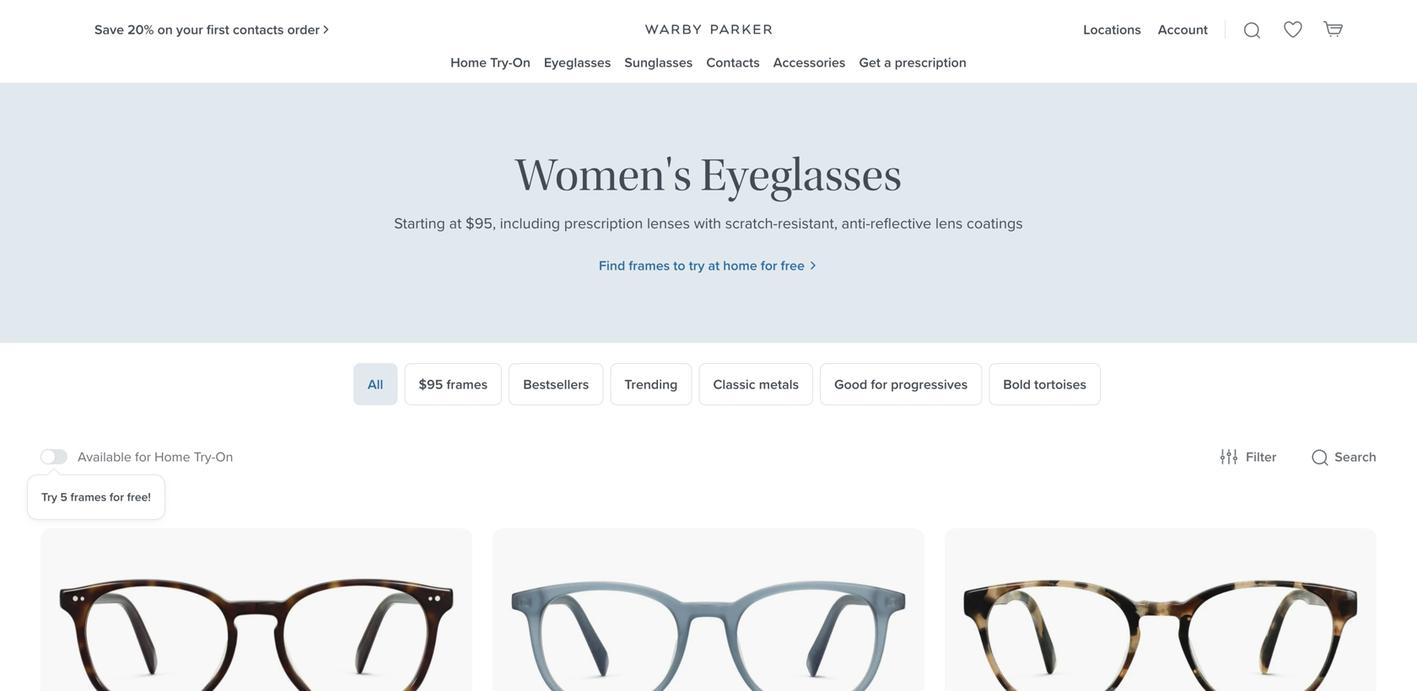 Task type: locate. For each thing, give the bounding box(es) containing it.
0 vertical spatial frames
[[629, 256, 670, 276]]

eyeglasses up resistant,
[[701, 149, 902, 202]]

1 horizontal spatial try-
[[490, 52, 513, 73]]

for
[[761, 256, 777, 276], [871, 375, 888, 395], [135, 447, 151, 467], [110, 489, 124, 506]]

account link
[[1158, 19, 1208, 40]]

contacts
[[706, 52, 760, 73]]

0 horizontal spatial at
[[449, 212, 462, 235]]

eyeglasses
[[544, 52, 611, 73], [701, 149, 902, 202]]

save 20% on your first contacts order
[[94, 19, 320, 40]]

1 horizontal spatial frames
[[447, 375, 488, 395]]

sunglasses
[[625, 52, 693, 73]]

1 horizontal spatial on
[[513, 52, 531, 73]]

women's
[[515, 149, 692, 202]]

save 20% on your first contacts order link
[[94, 19, 329, 40]]

frames
[[629, 256, 670, 276], [447, 375, 488, 395], [70, 489, 107, 506]]

0 vertical spatial at
[[449, 212, 462, 235]]

1 vertical spatial prescription
[[564, 212, 643, 235]]

0 horizontal spatial home
[[154, 447, 190, 467]]

try 5 frames for free!
[[41, 489, 151, 506]]

$95,
[[466, 212, 496, 235]]

1 vertical spatial eyeglasses
[[701, 149, 902, 202]]

on
[[513, 52, 531, 73], [215, 447, 233, 467]]

available
[[78, 447, 132, 467]]

2 vertical spatial frames
[[70, 489, 107, 506]]

0 horizontal spatial prescription
[[564, 212, 643, 235]]

for inside dialog
[[110, 489, 124, 506]]

5
[[60, 489, 67, 506]]

20%
[[128, 19, 154, 40]]

Good for progressives button
[[820, 364, 982, 406]]

sunglasses button
[[625, 52, 693, 73]]

bold
[[1003, 375, 1031, 395]]

frames right $95 in the bottom of the page
[[447, 375, 488, 395]]

0 vertical spatial eyeglasses
[[544, 52, 611, 73]]

coatings
[[967, 212, 1023, 235]]

free
[[781, 256, 805, 276]]

trending
[[625, 375, 678, 395]]

available for home try-on
[[78, 447, 233, 467]]

reflective
[[870, 212, 932, 235]]

frames left to
[[629, 256, 670, 276]]

account
[[1158, 19, 1208, 40]]

Bestsellers button
[[509, 364, 604, 406]]

1 vertical spatial frames
[[447, 375, 488, 395]]

2 horizontal spatial frames
[[629, 256, 670, 276]]

whalen terrazzo tortoise image
[[962, 576, 1360, 692]]

home try-on
[[451, 52, 531, 73]]

at left $95,
[[449, 212, 462, 235]]

1 vertical spatial try-
[[194, 447, 215, 467]]

prescription inside women's eyeglasses main content
[[564, 212, 643, 235]]

on
[[157, 19, 173, 40]]

eyeglasses left sunglasses button
[[544, 52, 611, 73]]

group containing all
[[353, 364, 1101, 406]]

at
[[449, 212, 462, 235], [708, 256, 720, 276]]

0 horizontal spatial try-
[[194, 447, 215, 467]]

for left free!
[[110, 489, 124, 506]]

try 5 frames for free! dialog
[[27, 469, 165, 521]]

1 vertical spatial on
[[215, 447, 233, 467]]

starting
[[394, 212, 445, 235]]

home inside button
[[154, 447, 190, 467]]

progressives
[[891, 375, 968, 395]]

All button
[[353, 364, 398, 406]]

1 vertical spatial at
[[708, 256, 720, 276]]

0 vertical spatial on
[[513, 52, 531, 73]]

0 horizontal spatial on
[[215, 447, 233, 467]]

frames right 5
[[70, 489, 107, 506]]

Bold tortoises button
[[989, 364, 1101, 406]]

with
[[694, 212, 721, 235]]

group
[[353, 364, 1101, 406]]

try-
[[490, 52, 513, 73], [194, 447, 215, 467]]

including
[[500, 212, 560, 235]]

prescription
[[895, 52, 967, 73], [564, 212, 643, 235]]

for left free
[[761, 256, 777, 276]]

0 vertical spatial home
[[451, 52, 487, 73]]

1 horizontal spatial eyeglasses
[[701, 149, 902, 202]]

your
[[176, 19, 203, 40]]

home
[[451, 52, 487, 73], [154, 447, 190, 467]]

try
[[41, 489, 57, 506]]

0 vertical spatial prescription
[[895, 52, 967, 73]]

accessories
[[773, 52, 846, 73]]

prescription right 'a'
[[895, 52, 967, 73]]

Classic metals button
[[699, 364, 813, 406]]

warby parker logo image
[[645, 24, 772, 35]]

1 vertical spatial home
[[154, 447, 190, 467]]

on inside button
[[215, 447, 233, 467]]

at right try
[[708, 256, 720, 276]]

frames inside $95 frames 'button'
[[447, 375, 488, 395]]

prescription up find
[[564, 212, 643, 235]]

1 horizontal spatial at
[[708, 256, 720, 276]]

contacts
[[233, 19, 284, 40]]

1 horizontal spatial home
[[451, 52, 487, 73]]

classic
[[713, 375, 756, 395]]

Trending button
[[610, 364, 692, 406]]

0 horizontal spatial frames
[[70, 489, 107, 506]]

0 horizontal spatial eyeglasses
[[544, 52, 611, 73]]



Task type: describe. For each thing, give the bounding box(es) containing it.
cart image
[[1324, 18, 1344, 39]]

to
[[673, 256, 686, 276]]

home try-on button
[[451, 52, 531, 73]]

for right the good
[[871, 375, 888, 395]]

frames for $95
[[447, 375, 488, 395]]

get a prescription link
[[859, 52, 967, 73]]

good
[[834, 375, 867, 395]]

click to filter by home try-on image
[[41, 451, 55, 464]]

starting at $95, including prescription lenses with scratch-resistant, anti-reflective lens coatings
[[394, 212, 1023, 235]]

locations link
[[1084, 19, 1141, 40]]

for right available
[[135, 447, 151, 467]]

free!
[[127, 489, 151, 506]]

filter button
[[1219, 447, 1277, 467]]

resistant,
[[778, 212, 838, 235]]

durand laguna crystal matte image
[[510, 576, 908, 692]]

carlton ristretto tortoise image
[[57, 576, 456, 692]]

frames for find
[[629, 256, 670, 276]]

locations
[[1084, 19, 1141, 40]]

frames inside try 5 frames for free! dialog
[[70, 489, 107, 506]]

order
[[287, 19, 320, 40]]

first
[[207, 19, 229, 40]]

eyeglasses inside main content
[[701, 149, 902, 202]]

all
[[368, 375, 383, 395]]

available for home try-on button
[[40, 446, 233, 468]]

filter
[[1246, 447, 1277, 467]]

$95 frames button
[[404, 364, 502, 406]]

classic metals
[[713, 375, 799, 395]]

eyeglasses button
[[544, 52, 611, 73]]

0 vertical spatial try-
[[490, 52, 513, 73]]

find frames to try at home for free
[[599, 256, 805, 276]]

lens
[[936, 212, 963, 235]]

find
[[599, 256, 625, 276]]

save
[[94, 19, 124, 40]]

women's eyeglasses
[[515, 149, 902, 202]]

find frames to try at home for free link
[[599, 256, 818, 276]]

women's eyeglasses main content
[[0, 83, 1417, 692]]

lenses
[[647, 212, 690, 235]]

home
[[723, 256, 757, 276]]

$95
[[419, 375, 443, 395]]

try- inside button
[[194, 447, 215, 467]]

search
[[1335, 447, 1377, 467]]

get
[[859, 52, 881, 73]]

scratch-
[[725, 212, 778, 235]]

search button
[[1311, 447, 1377, 467]]

contacts link
[[706, 52, 760, 73]]

get a prescription
[[859, 52, 967, 73]]

a
[[884, 52, 891, 73]]

bestsellers
[[523, 375, 589, 395]]

good for progressives
[[834, 375, 968, 395]]

try
[[689, 256, 705, 276]]

group inside women's eyeglasses main content
[[353, 364, 1101, 406]]

bold tortoises
[[1003, 375, 1087, 395]]

tortoises
[[1034, 375, 1087, 395]]

1 horizontal spatial prescription
[[895, 52, 967, 73]]

accessories link
[[773, 52, 846, 73]]

$95 frames
[[419, 375, 488, 395]]

anti-
[[842, 212, 870, 235]]

metals
[[759, 375, 799, 395]]



Task type: vqa. For each thing, say whether or not it's contained in the screenshot.
it
no



